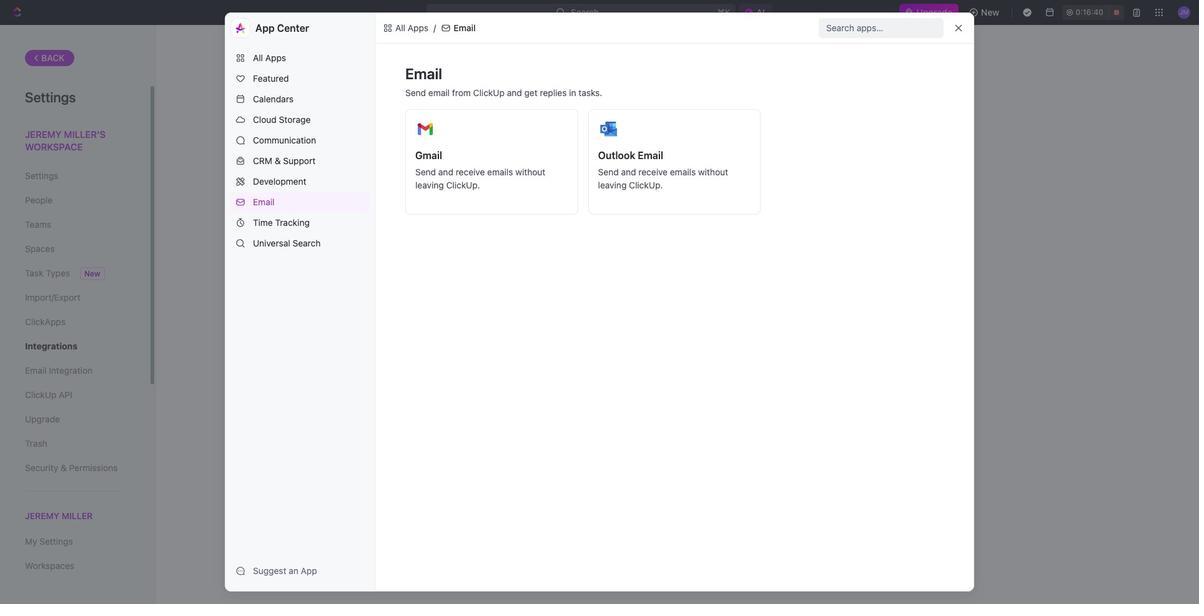 Task type: describe. For each thing, give the bounding box(es) containing it.
workspace
[[25, 141, 83, 152]]

replies
[[540, 87, 567, 98]]

crm
[[253, 156, 272, 166]]

my settings link
[[25, 532, 124, 553]]

settings element
[[0, 25, 156, 605]]

task types
[[25, 268, 70, 279]]

all for all apps link to the top
[[395, 22, 406, 33]]

email integration link
[[25, 360, 124, 382]]

gmail send and receive emails without leaving clickup.
[[415, 150, 546, 191]]

jeremy miller
[[25, 511, 93, 522]]

and inside outlook email send and receive emails without leaving clickup.
[[621, 167, 636, 177]]

/
[[434, 22, 436, 33]]

leaving inside gmail send and receive emails without leaving clickup.
[[415, 180, 444, 191]]

new inside button
[[981, 7, 1000, 17]]

cloud
[[253, 114, 277, 125]]

clickapps
[[25, 317, 66, 327]]

search
[[293, 238, 321, 249]]

leaving inside outlook email send and receive emails without leaving clickup.
[[598, 180, 627, 191]]

workspaces
[[25, 561, 74, 572]]

jeremy miller's workspace
[[25, 129, 106, 152]]

trash
[[25, 439, 47, 449]]

security & permissions link
[[25, 458, 124, 479]]

trash link
[[25, 434, 124, 455]]

calendars
[[253, 94, 294, 104]]

gmail
[[415, 150, 442, 161]]

center
[[277, 22, 309, 34]]

back
[[41, 52, 65, 63]]

spaces link
[[25, 239, 124, 260]]

jeremy for jeremy miller's workspace
[[25, 129, 62, 140]]

0:16:40
[[1076, 7, 1104, 17]]

storage
[[279, 114, 311, 125]]

miller's
[[64, 129, 106, 140]]

cloud storage
[[253, 114, 311, 125]]

crm & support
[[253, 156, 316, 166]]

email send email from clickup and get replies in tasks.
[[405, 65, 603, 98]]

0 vertical spatial settings
[[25, 89, 76, 106]]

uqoam image
[[441, 23, 451, 33]]

1 horizontal spatial apps
[[408, 22, 429, 33]]

1 vertical spatial apps
[[265, 52, 286, 63]]

1 vertical spatial settings
[[25, 171, 58, 181]]

an
[[289, 566, 299, 577]]

and inside email send email from clickup and get replies in tasks.
[[507, 87, 522, 98]]

featured link
[[231, 69, 370, 89]]

1 horizontal spatial upgrade
[[917, 7, 953, 17]]

types
[[46, 268, 70, 279]]

api
[[59, 390, 72, 400]]

permissions
[[69, 463, 118, 474]]

clickup inside settings element
[[25, 390, 56, 400]]

calendars link
[[231, 89, 370, 109]]

clickup inside email send email from clickup and get replies in tasks.
[[473, 87, 505, 98]]

universal search
[[253, 238, 321, 249]]

time tracking link
[[231, 213, 370, 233]]

miller
[[62, 511, 93, 522]]

workspaces link
[[25, 556, 124, 577]]

import/export
[[25, 292, 80, 303]]

app inside button
[[301, 566, 317, 577]]

task
[[25, 268, 43, 279]]

clickapps link
[[25, 312, 124, 333]]

integrations
[[25, 341, 77, 352]]

development
[[253, 176, 306, 187]]

upgrade link inside settings element
[[25, 409, 124, 430]]

and inside gmail send and receive emails without leaving clickup.
[[439, 167, 454, 177]]

universal search link
[[231, 234, 370, 254]]

featured
[[253, 73, 289, 84]]

email inside email send email from clickup and get replies in tasks.
[[405, 65, 442, 82]]

spaces
[[25, 244, 55, 254]]

security & permissions
[[25, 463, 118, 474]]

0 vertical spatial all apps link
[[380, 21, 431, 36]]

uqoam image
[[383, 23, 393, 33]]

communication
[[253, 135, 316, 146]]

send for gmail
[[415, 167, 436, 177]]

& for permissions
[[61, 463, 67, 474]]

suggest an app
[[253, 566, 317, 577]]



Task type: locate. For each thing, give the bounding box(es) containing it.
communication link
[[231, 131, 370, 151]]

0 vertical spatial all apps
[[395, 22, 429, 33]]

& inside crm & support link
[[275, 156, 281, 166]]

development link
[[231, 172, 370, 192]]

0 horizontal spatial leaving
[[415, 180, 444, 191]]

emails inside gmail send and receive emails without leaving clickup.
[[487, 167, 513, 177]]

email integration
[[25, 365, 93, 376]]

new
[[981, 7, 1000, 17], [84, 269, 100, 279]]

jeremy up workspace
[[25, 129, 62, 140]]

all right uqoam icon
[[395, 22, 406, 33]]

jeremy for jeremy miller
[[25, 511, 59, 522]]

0 horizontal spatial and
[[439, 167, 454, 177]]

all for bottommost all apps link
[[253, 52, 263, 63]]

jeremy up my settings in the bottom of the page
[[25, 511, 59, 522]]

settings
[[25, 89, 76, 106], [25, 171, 58, 181], [40, 537, 73, 547]]

1 horizontal spatial new
[[981, 7, 1000, 17]]

0 vertical spatial jeremy
[[25, 129, 62, 140]]

2 clickup. from the left
[[629, 180, 663, 191]]

0 horizontal spatial new
[[84, 269, 100, 279]]

0 horizontal spatial without
[[516, 167, 546, 177]]

1 horizontal spatial receive
[[639, 167, 668, 177]]

&
[[275, 156, 281, 166], [61, 463, 67, 474]]

settings right my
[[40, 537, 73, 547]]

1 horizontal spatial all apps
[[395, 22, 429, 33]]

clickup right from
[[473, 87, 505, 98]]

2 leaving from the left
[[598, 180, 627, 191]]

send left email
[[405, 87, 426, 98]]

receive inside gmail send and receive emails without leaving clickup.
[[456, 167, 485, 177]]

app center
[[256, 22, 309, 34]]

without inside outlook email send and receive emails without leaving clickup.
[[698, 167, 729, 177]]

teams link
[[25, 214, 124, 236]]

all apps link
[[380, 21, 431, 36], [231, 48, 370, 68]]

0 vertical spatial all
[[395, 22, 406, 33]]

1 vertical spatial app
[[301, 566, 317, 577]]

0 horizontal spatial all
[[253, 52, 263, 63]]

email right uqoam image
[[454, 22, 476, 33]]

apps left "/"
[[408, 22, 429, 33]]

1 leaving from the left
[[415, 180, 444, 191]]

all apps left "/"
[[395, 22, 429, 33]]

jeremy
[[25, 129, 62, 140], [25, 511, 59, 522]]

clickup api link
[[25, 385, 124, 406]]

1 vertical spatial all
[[253, 52, 263, 63]]

my settings
[[25, 537, 73, 547]]

0 vertical spatial new
[[981, 7, 1000, 17]]

all apps
[[395, 22, 429, 33], [253, 52, 286, 63]]

receive
[[456, 167, 485, 177], [639, 167, 668, 177]]

0 horizontal spatial app
[[256, 22, 275, 34]]

and down "outlook"
[[621, 167, 636, 177]]

& right "crm"
[[275, 156, 281, 166]]

0 vertical spatial upgrade
[[917, 7, 953, 17]]

1 horizontal spatial without
[[698, 167, 729, 177]]

all apps link up featured link in the top of the page
[[231, 48, 370, 68]]

send
[[405, 87, 426, 98], [415, 167, 436, 177], [598, 167, 619, 177]]

clickup
[[473, 87, 505, 98], [25, 390, 56, 400]]

2 vertical spatial settings
[[40, 537, 73, 547]]

people
[[25, 195, 53, 206]]

1 horizontal spatial clickup
[[473, 87, 505, 98]]

upgrade link
[[899, 4, 959, 21], [25, 409, 124, 430]]

clickup left api
[[25, 390, 56, 400]]

upgrade link up trash link
[[25, 409, 124, 430]]

support
[[283, 156, 316, 166]]

1 horizontal spatial and
[[507, 87, 522, 98]]

and
[[507, 87, 522, 98], [439, 167, 454, 177], [621, 167, 636, 177]]

0:16:40 button
[[1063, 5, 1125, 20]]

0 horizontal spatial emails
[[487, 167, 513, 177]]

in
[[569, 87, 576, 98]]

jeremy inside jeremy miller's workspace
[[25, 129, 62, 140]]

suggest an app button
[[231, 562, 370, 582]]

2 receive from the left
[[639, 167, 668, 177]]

import/export link
[[25, 287, 124, 309]]

all
[[395, 22, 406, 33], [253, 52, 263, 63]]

cloud storage link
[[231, 110, 370, 130]]

all apps up "featured"
[[253, 52, 286, 63]]

email right "outlook"
[[638, 150, 664, 161]]

1 vertical spatial new
[[84, 269, 100, 279]]

1 horizontal spatial all apps link
[[380, 21, 431, 36]]

all apps link left "/"
[[380, 21, 431, 36]]

integrations link
[[25, 336, 124, 357]]

0 vertical spatial app
[[256, 22, 275, 34]]

email up email
[[405, 65, 442, 82]]

and left get
[[507, 87, 522, 98]]

0 horizontal spatial clickup.
[[446, 180, 480, 191]]

1 horizontal spatial emails
[[670, 167, 696, 177]]

send inside gmail send and receive emails without leaving clickup.
[[415, 167, 436, 177]]

apps up "featured"
[[265, 52, 286, 63]]

app
[[256, 22, 275, 34], [301, 566, 317, 577]]

tracking
[[275, 217, 310, 228]]

email up time
[[253, 197, 275, 207]]

leaving
[[415, 180, 444, 191], [598, 180, 627, 191]]

0 vertical spatial apps
[[408, 22, 429, 33]]

0 horizontal spatial upgrade link
[[25, 409, 124, 430]]

app right an
[[301, 566, 317, 577]]

settings link
[[25, 166, 124, 187]]

1 horizontal spatial app
[[301, 566, 317, 577]]

1 vertical spatial &
[[61, 463, 67, 474]]

& right security
[[61, 463, 67, 474]]

clickup. inside outlook email send and receive emails without leaving clickup.
[[629, 180, 663, 191]]

all up "featured"
[[253, 52, 263, 63]]

1 emails from the left
[[487, 167, 513, 177]]

0 horizontal spatial all apps
[[253, 52, 286, 63]]

2 jeremy from the top
[[25, 511, 59, 522]]

email
[[429, 87, 450, 98]]

leaving down "outlook"
[[598, 180, 627, 191]]

0 horizontal spatial clickup
[[25, 390, 56, 400]]

people link
[[25, 190, 124, 211]]

email inside settings element
[[25, 365, 47, 376]]

0 horizontal spatial &
[[61, 463, 67, 474]]

email up clickup api
[[25, 365, 47, 376]]

clickup api
[[25, 390, 72, 400]]

send down gmail
[[415, 167, 436, 177]]

1 vertical spatial clickup
[[25, 390, 56, 400]]

0 horizontal spatial upgrade
[[25, 414, 60, 425]]

teams
[[25, 219, 51, 230]]

outlook
[[598, 150, 636, 161]]

1 horizontal spatial &
[[275, 156, 281, 166]]

send inside outlook email send and receive emails without leaving clickup.
[[598, 167, 619, 177]]

1 vertical spatial all apps link
[[231, 48, 370, 68]]

send for email
[[405, 87, 426, 98]]

1 without from the left
[[516, 167, 546, 177]]

security
[[25, 463, 58, 474]]

clickup.
[[446, 180, 480, 191], [629, 180, 663, 191]]

upgrade left new button
[[917, 7, 953, 17]]

settings down back link
[[25, 89, 76, 106]]

time
[[253, 217, 273, 228]]

1 horizontal spatial leaving
[[598, 180, 627, 191]]

email inside outlook email send and receive emails without leaving clickup.
[[638, 150, 664, 161]]

leaving down gmail
[[415, 180, 444, 191]]

1 vertical spatial upgrade link
[[25, 409, 124, 430]]

send down "outlook"
[[598, 167, 619, 177]]

clickup. inside gmail send and receive emails without leaving clickup.
[[446, 180, 480, 191]]

without
[[516, 167, 546, 177], [698, 167, 729, 177]]

upgrade link left new button
[[899, 4, 959, 21]]

0 vertical spatial &
[[275, 156, 281, 166]]

1 jeremy from the top
[[25, 129, 62, 140]]

and down gmail
[[439, 167, 454, 177]]

receive inside outlook email send and receive emails without leaving clickup.
[[639, 167, 668, 177]]

1 vertical spatial upgrade
[[25, 414, 60, 425]]

app left center
[[256, 22, 275, 34]]

get
[[525, 87, 538, 98]]

send inside email send email from clickup and get replies in tasks.
[[405, 87, 426, 98]]

upgrade
[[917, 7, 953, 17], [25, 414, 60, 425]]

email
[[454, 22, 476, 33], [405, 65, 442, 82], [638, 150, 664, 161], [253, 197, 275, 207], [25, 365, 47, 376]]

1 horizontal spatial upgrade link
[[899, 4, 959, 21]]

email dialog
[[225, 12, 975, 592]]

0 vertical spatial upgrade link
[[899, 4, 959, 21]]

email link
[[231, 192, 370, 212]]

integration
[[49, 365, 93, 376]]

outlook email send and receive emails without leaving clickup.
[[598, 150, 729, 191]]

crm & support link
[[231, 151, 370, 171]]

universal
[[253, 238, 290, 249]]

1 horizontal spatial clickup.
[[629, 180, 663, 191]]

emails inside outlook email send and receive emails without leaving clickup.
[[670, 167, 696, 177]]

1 receive from the left
[[456, 167, 485, 177]]

my
[[25, 537, 37, 547]]

search...
[[571, 7, 607, 17]]

1 clickup. from the left
[[446, 180, 480, 191]]

upgrade down clickup api
[[25, 414, 60, 425]]

Search apps… field
[[827, 21, 939, 36]]

0 horizontal spatial apps
[[265, 52, 286, 63]]

⌘k
[[718, 7, 731, 17]]

0 horizontal spatial receive
[[456, 167, 485, 177]]

new inside settings element
[[84, 269, 100, 279]]

settings up people
[[25, 171, 58, 181]]

back link
[[25, 50, 74, 66]]

without inside gmail send and receive emails without leaving clickup.
[[516, 167, 546, 177]]

upgrade inside settings element
[[25, 414, 60, 425]]

emails
[[487, 167, 513, 177], [670, 167, 696, 177]]

0 vertical spatial clickup
[[473, 87, 505, 98]]

1 vertical spatial jeremy
[[25, 511, 59, 522]]

1 horizontal spatial all
[[395, 22, 406, 33]]

from
[[452, 87, 471, 98]]

& for support
[[275, 156, 281, 166]]

2 emails from the left
[[670, 167, 696, 177]]

1 vertical spatial all apps
[[253, 52, 286, 63]]

tasks.
[[579, 87, 603, 98]]

& inside security & permissions link
[[61, 463, 67, 474]]

time tracking
[[253, 217, 310, 228]]

2 horizontal spatial and
[[621, 167, 636, 177]]

suggest
[[253, 566, 286, 577]]

2 without from the left
[[698, 167, 729, 177]]

0 horizontal spatial all apps link
[[231, 48, 370, 68]]

new button
[[964, 2, 1007, 22]]



Task type: vqa. For each thing, say whether or not it's contained in the screenshot.
2nd ClickUp. from left
yes



